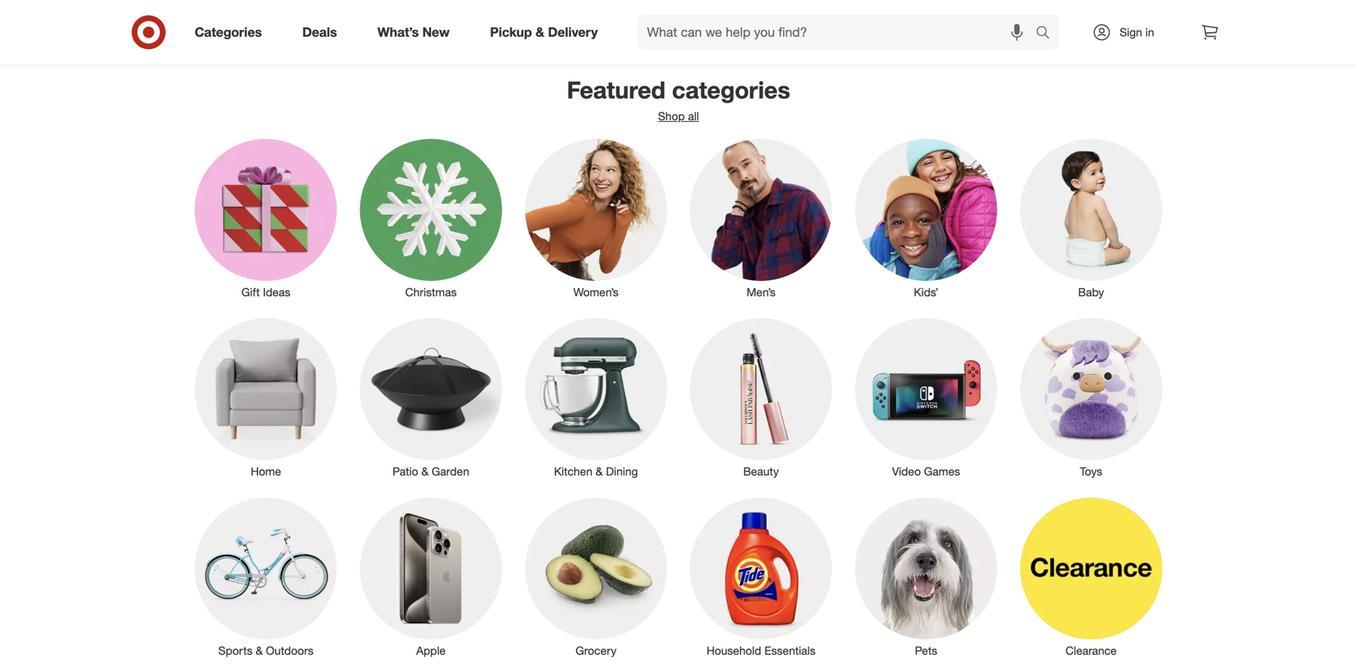 Task type: locate. For each thing, give the bounding box(es) containing it.
outdoors
[[266, 644, 314, 658]]

pickup
[[490, 24, 532, 40]]

what's
[[378, 24, 419, 40]]

&
[[536, 24, 545, 40], [421, 465, 429, 479], [596, 465, 603, 479], [256, 644, 263, 658]]

& for kitchen
[[596, 465, 603, 479]]

clearance link
[[1009, 495, 1174, 659]]

patio
[[393, 465, 418, 479]]

dining
[[606, 465, 638, 479]]

pets link
[[844, 495, 1009, 659]]

video games link
[[844, 315, 1009, 480]]

men's
[[747, 285, 776, 299]]

household essentials link
[[679, 495, 844, 659]]

shop all link
[[658, 109, 699, 123]]

categories
[[195, 24, 262, 40]]

household
[[707, 644, 761, 658]]

deals link
[[289, 15, 357, 50]]

& right sports
[[256, 644, 263, 658]]

sign
[[1120, 25, 1142, 39]]

& left dining
[[596, 465, 603, 479]]

pickup & delivery
[[490, 24, 598, 40]]

all
[[688, 109, 699, 123]]

search button
[[1028, 15, 1067, 53]]

kitchen
[[554, 465, 593, 479]]

men's link
[[679, 136, 844, 301]]

sports
[[218, 644, 253, 658]]

featured categories shop all
[[567, 76, 790, 123]]

& right pickup
[[536, 24, 545, 40]]

toys
[[1080, 465, 1103, 479]]

new
[[422, 24, 450, 40]]

& right patio
[[421, 465, 429, 479]]

baby
[[1078, 285, 1104, 299]]

gift ideas link
[[183, 136, 348, 301]]

What can we help you find? suggestions appear below search field
[[637, 15, 1040, 50]]

essentials
[[765, 644, 816, 658]]

shop
[[658, 109, 685, 123]]

kids'
[[914, 285, 939, 299]]

categories
[[672, 76, 790, 104]]

video
[[892, 465, 921, 479]]

garden
[[432, 465, 469, 479]]

kids' link
[[844, 136, 1009, 301]]

kitchen & dining
[[554, 465, 638, 479]]

deals
[[302, 24, 337, 40]]



Task type: vqa. For each thing, say whether or not it's contained in the screenshot.
'GIFT IDEAS'
yes



Task type: describe. For each thing, give the bounding box(es) containing it.
baby link
[[1009, 136, 1174, 301]]

patio & garden link
[[348, 315, 514, 480]]

video games
[[892, 465, 960, 479]]

sign in
[[1120, 25, 1154, 39]]

gift ideas
[[241, 285, 290, 299]]

in
[[1146, 25, 1154, 39]]

kitchen & dining link
[[514, 315, 679, 480]]

what's new link
[[364, 15, 470, 50]]

christmas
[[405, 285, 457, 299]]

clearance
[[1066, 644, 1117, 658]]

categories link
[[181, 15, 282, 50]]

pickup & delivery link
[[476, 15, 618, 50]]

featured
[[567, 76, 666, 104]]

women's
[[574, 285, 619, 299]]

sports & outdoors
[[218, 644, 314, 658]]

women's link
[[514, 136, 679, 301]]

& for pickup
[[536, 24, 545, 40]]

& for patio
[[421, 465, 429, 479]]

home link
[[183, 315, 348, 480]]

& for sports
[[256, 644, 263, 658]]

games
[[924, 465, 960, 479]]

gift
[[241, 285, 260, 299]]

household essentials
[[707, 644, 816, 658]]

beauty
[[743, 465, 779, 479]]

toys link
[[1009, 315, 1174, 480]]

beauty link
[[679, 315, 844, 480]]

what's new
[[378, 24, 450, 40]]

pets
[[915, 644, 937, 658]]

apple
[[416, 644, 446, 658]]

ideas
[[263, 285, 290, 299]]

home
[[251, 465, 281, 479]]

sports & outdoors link
[[183, 495, 348, 659]]

delivery
[[548, 24, 598, 40]]

sign in link
[[1079, 15, 1180, 50]]

patio & garden
[[393, 465, 469, 479]]

grocery
[[576, 644, 617, 658]]

search
[[1028, 26, 1067, 42]]

apple link
[[348, 495, 514, 659]]

grocery link
[[514, 495, 679, 659]]

christmas link
[[348, 136, 514, 301]]



